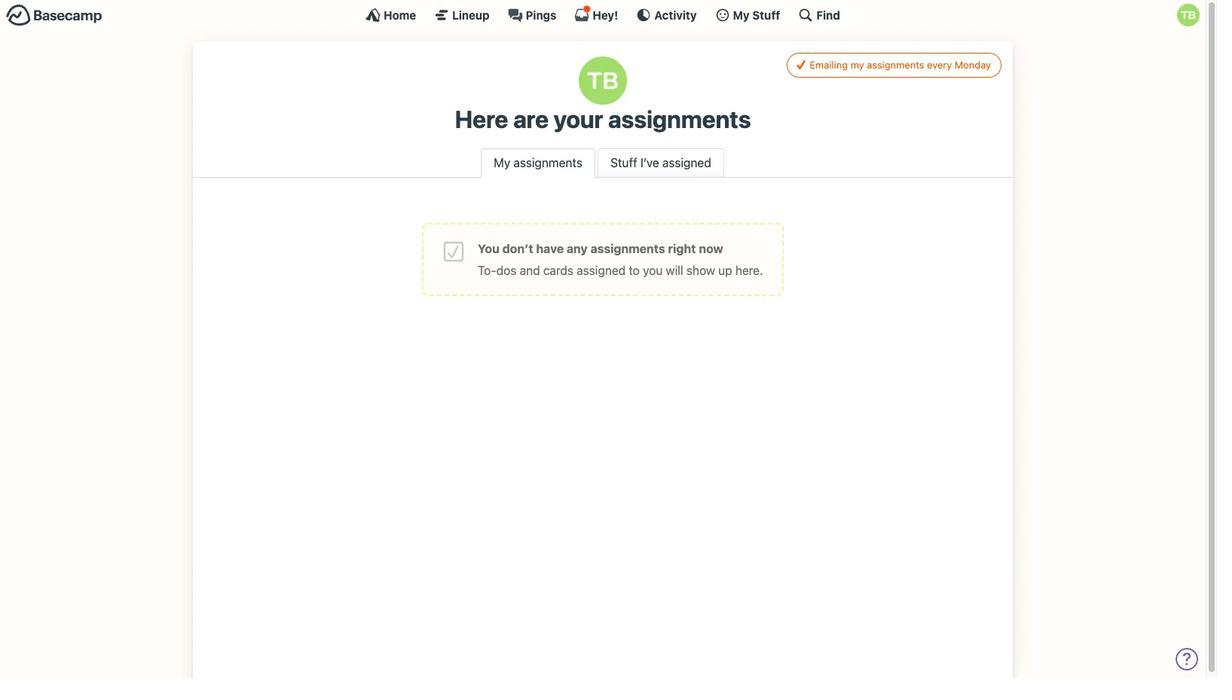 Task type: locate. For each thing, give the bounding box(es) containing it.
stuff
[[752, 8, 780, 21], [611, 156, 637, 170]]

my inside dropdown button
[[733, 8, 750, 21]]

my
[[733, 8, 750, 21], [494, 156, 510, 170]]

here.
[[735, 264, 763, 278]]

assignments up stuff i've assigned link
[[608, 105, 751, 133]]

you
[[478, 242, 500, 256]]

assignments
[[867, 58, 924, 70], [608, 105, 751, 133], [514, 156, 583, 170], [591, 242, 665, 256]]

to-dos and cards assigned to you will show up here.
[[478, 264, 763, 278]]

my assignments link
[[481, 149, 595, 179]]

you don't have any assignments right now
[[478, 242, 723, 256]]

0 vertical spatial assigned
[[662, 156, 711, 170]]

tim burton image
[[1177, 4, 1200, 26]]

0 vertical spatial my
[[733, 8, 750, 21]]

stuff inside dropdown button
[[752, 8, 780, 21]]

lineup link
[[434, 8, 490, 23]]

my down here
[[494, 156, 510, 170]]

home link
[[366, 8, 416, 23]]

assigned
[[662, 156, 711, 170], [577, 264, 626, 278]]

you
[[643, 264, 663, 278]]

1 horizontal spatial stuff
[[752, 8, 780, 21]]

1 vertical spatial assigned
[[577, 264, 626, 278]]

hey!
[[593, 8, 618, 21]]

stuff left find popup button
[[752, 8, 780, 21]]

assignments down are on the left
[[514, 156, 583, 170]]

activity link
[[636, 8, 697, 23]]

0 horizontal spatial stuff
[[611, 156, 637, 170]]

1 horizontal spatial my
[[733, 8, 750, 21]]

right
[[668, 242, 696, 256]]

now
[[699, 242, 723, 256]]

pings button
[[508, 8, 557, 23]]

show
[[687, 264, 715, 278]]

0 horizontal spatial my
[[494, 156, 510, 170]]

are
[[513, 105, 549, 133]]

assigned right i've
[[662, 156, 711, 170]]

here are your assignments
[[455, 105, 751, 133]]

will
[[666, 264, 683, 278]]

stuff left i've
[[611, 156, 637, 170]]

activity
[[654, 8, 697, 21]]

my
[[851, 58, 864, 70]]

any
[[567, 242, 588, 256]]

assignments right "my"
[[867, 58, 924, 70]]

1 vertical spatial my
[[494, 156, 510, 170]]

hey! button
[[575, 5, 618, 23]]

my right activity
[[733, 8, 750, 21]]

0 vertical spatial stuff
[[752, 8, 780, 21]]

1 horizontal spatial assigned
[[662, 156, 711, 170]]

assigned down you don't have any assignments right now
[[577, 264, 626, 278]]



Task type: describe. For each thing, give the bounding box(es) containing it.
up
[[718, 264, 732, 278]]

i've
[[641, 156, 659, 170]]

monday
[[955, 58, 991, 70]]

your
[[554, 105, 603, 133]]

emailing
[[810, 58, 848, 70]]

tim burton image
[[579, 57, 627, 105]]

cards
[[543, 264, 574, 278]]

switch accounts image
[[6, 4, 103, 27]]

and
[[520, 264, 540, 278]]

my assignments
[[494, 156, 583, 170]]

lineup
[[452, 8, 490, 21]]

here
[[455, 105, 508, 133]]

pings
[[526, 8, 557, 21]]

my stuff
[[733, 8, 780, 21]]

assignments up to
[[591, 242, 665, 256]]

my stuff button
[[715, 8, 780, 23]]

0 horizontal spatial assigned
[[577, 264, 626, 278]]

find button
[[798, 8, 840, 23]]

every
[[927, 58, 952, 70]]

find
[[817, 8, 840, 21]]

my for my stuff
[[733, 8, 750, 21]]

my for my assignments
[[494, 156, 510, 170]]

emailing my assignments every monday button
[[787, 53, 1002, 77]]

have
[[536, 242, 564, 256]]

to-
[[478, 264, 496, 278]]

1 vertical spatial stuff
[[611, 156, 637, 170]]

stuff i've assigned link
[[598, 149, 724, 177]]

main element
[[0, 0, 1206, 29]]

don't
[[502, 242, 533, 256]]

emailing my assignments every monday
[[810, 58, 991, 70]]

to
[[629, 264, 640, 278]]

dos
[[496, 264, 517, 278]]

home
[[384, 8, 416, 21]]

stuff i've assigned
[[611, 156, 711, 170]]

assignments inside button
[[867, 58, 924, 70]]



Task type: vqa. For each thing, say whether or not it's contained in the screenshot.
a
no



